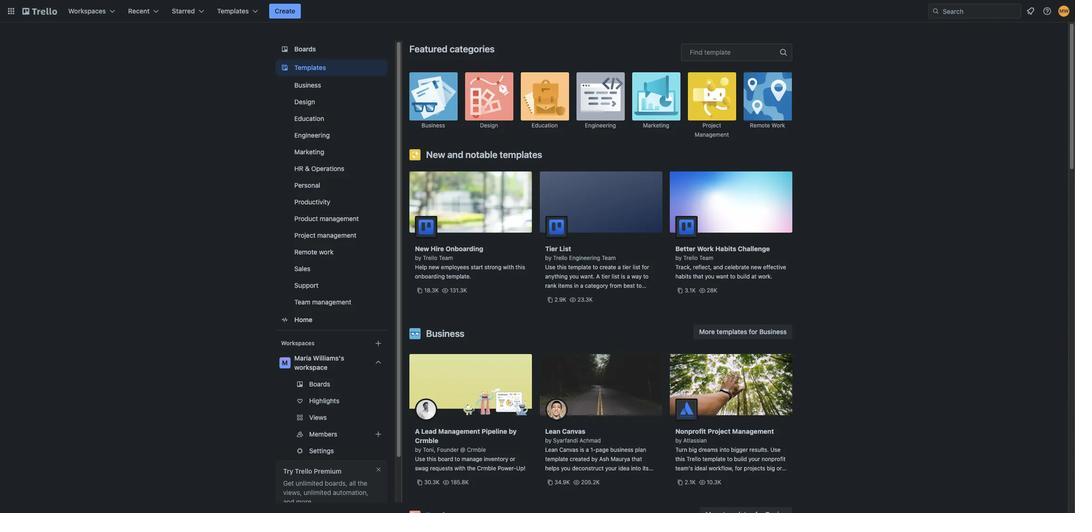 Task type: describe. For each thing, give the bounding box(es) containing it.
find
[[690, 48, 703, 56]]

that inside lean canvas by syarfandi achmad lean canvas is a 1-page business plan template created by ash maurya that helps you deconstruct your idea into its key assumptions.
[[632, 456, 642, 463]]

template board image
[[279, 62, 291, 73]]

0 horizontal spatial work
[[319, 248, 334, 256]]

1 vertical spatial workspaces
[[281, 340, 315, 347]]

worst.
[[545, 292, 561, 299]]

engineering link for rightmost marketing link
[[577, 72, 625, 139]]

0 horizontal spatial education
[[294, 115, 324, 123]]

items
[[558, 283, 573, 290]]

pipeline
[[482, 428, 507, 436]]

1 vertical spatial project
[[294, 232, 316, 240]]

you inside tier list by trello engineering team use this template to create a tier list for anything you want. a tier list is a way to rank items in a category from best to worst. this could be: best nba players, goat'd pasta dishes, and tastiest fast food joints.
[[569, 273, 579, 280]]

1 business icon image from the top
[[409, 72, 458, 121]]

to inside better work habits challenge by trello team track, reflect, and celebrate new effective habits that you want to build at work.
[[730, 273, 736, 280]]

1 vertical spatial unlimited
[[304, 489, 331, 497]]

Search field
[[940, 4, 1021, 18]]

turn
[[676, 447, 687, 454]]

use for nonprofit project management
[[771, 447, 781, 454]]

1 vertical spatial engineering
[[294, 131, 330, 139]]

into inside nonprofit project management by atlassian turn big dreams into bigger results. use this trello template to build your nonprofit team's ideal workflow, for projects big or small.
[[720, 447, 730, 454]]

0 horizontal spatial project management link
[[276, 228, 388, 243]]

new for new hire onboarding by trello team help new employees start strong with this onboarding template.
[[415, 245, 429, 253]]

dreams
[[699, 447, 718, 454]]

for inside button
[[749, 328, 758, 336]]

work
[[697, 245, 714, 253]]

2 lean from the top
[[545, 447, 558, 454]]

open information menu image
[[1043, 6, 1052, 16]]

a inside a lead management pipeline by crmble by toni, founder @ crmble use this board to manage inventory or swag requests with the crmble power-up!
[[415, 428, 420, 436]]

views
[[309, 414, 327, 422]]

manage
[[462, 456, 482, 463]]

swag
[[415, 466, 429, 473]]

templates link
[[276, 59, 388, 76]]

0 vertical spatial design icon image
[[465, 72, 513, 121]]

boards link for views
[[276, 377, 388, 392]]

workspaces button
[[63, 4, 121, 19]]

1-
[[591, 447, 596, 454]]

by inside better work habits challenge by trello team track, reflect, and celebrate new effective habits that you want to build at work.
[[676, 255, 682, 262]]

bigger
[[731, 447, 748, 454]]

back to home image
[[22, 4, 57, 19]]

automation,
[[333, 489, 368, 497]]

0 vertical spatial unlimited
[[296, 480, 323, 488]]

productivity
[[294, 198, 330, 206]]

hr & operations link
[[276, 162, 388, 176]]

tastiest
[[614, 301, 634, 308]]

0 horizontal spatial project management
[[294, 232, 356, 240]]

this inside tier list by trello engineering team use this template to create a tier list for anything you want. a tier list is a way to rank items in a category from best to worst. this could be: best nba players, goat'd pasta dishes, and tastiest fast food joints.
[[557, 264, 567, 271]]

0 horizontal spatial marketing link
[[276, 145, 388, 160]]

want.
[[580, 273, 595, 280]]

0 vertical spatial remote work
[[750, 122, 786, 129]]

0 horizontal spatial big
[[689, 447, 697, 454]]

trello inside nonprofit project management by atlassian turn big dreams into bigger results. use this trello template to build your nonprofit team's ideal workflow, for projects big or small.
[[687, 456, 701, 463]]

create a workspace image
[[373, 338, 384, 350]]

hr
[[294, 165, 303, 173]]

atlassian
[[683, 438, 707, 445]]

by right pipeline
[[509, 428, 517, 436]]

recent button
[[123, 4, 164, 19]]

&
[[305, 165, 310, 173]]

power-
[[498, 466, 516, 473]]

nonprofit project management by atlassian turn big dreams into bigger results. use this trello template to build your nonprofit team's ideal workflow, for projects big or small.
[[676, 428, 786, 482]]

created
[[570, 456, 590, 463]]

highlights link
[[276, 394, 388, 409]]

personal
[[294, 182, 320, 189]]

new and notable templates
[[426, 149, 542, 160]]

for inside nonprofit project management by atlassian turn big dreams into bigger results. use this trello template to build your nonprofit team's ideal workflow, for projects big or small.
[[735, 466, 742, 473]]

0 vertical spatial work
[[772, 122, 786, 129]]

1 horizontal spatial project management
[[695, 122, 729, 138]]

and inside better work habits challenge by trello team track, reflect, and celebrate new effective habits that you want to build at work.
[[713, 264, 723, 271]]

your inside lean canvas by syarfandi achmad lean canvas is a 1-page business plan template created by ash maurya that helps you deconstruct your idea into its key assumptions.
[[605, 466, 617, 473]]

by inside tier list by trello engineering team use this template to create a tier list for anything you want. a tier list is a way to rank items in a category from best to worst. this could be: best nba players, goat'd pasta dishes, and tastiest fast food joints.
[[545, 255, 552, 262]]

0 vertical spatial remote work link
[[744, 72, 792, 139]]

business
[[610, 447, 634, 454]]

team down support
[[294, 299, 311, 306]]

templates inside button
[[717, 328, 747, 336]]

business link for the leftmost marketing link education link
[[276, 78, 388, 93]]

team inside tier list by trello engineering team use this template to create a tier list for anything you want. a tier list is a way to rank items in a category from best to worst. this could be: best nba players, goat'd pasta dishes, and tastiest fast food joints.
[[602, 255, 616, 262]]

and inside try trello premium get unlimited boards, all the views, unlimited automation, and more.
[[283, 499, 294, 507]]

1 vertical spatial marketing
[[294, 148, 324, 156]]

1 vertical spatial design icon image
[[409, 512, 421, 514]]

0 vertical spatial canvas
[[562, 428, 586, 436]]

new inside the new hire onboarding by trello team help new employees start strong with this onboarding template.
[[429, 264, 440, 271]]

trello engineering team image
[[545, 216, 568, 239]]

34.9k
[[555, 480, 570, 487]]

a inside lean canvas by syarfandi achmad lean canvas is a 1-page business plan template created by ash maurya that helps you deconstruct your idea into its key assumptions.
[[586, 447, 589, 454]]

create button
[[269, 4, 301, 19]]

0 vertical spatial project management link
[[688, 72, 736, 139]]

employees
[[441, 264, 469, 271]]

to up want.
[[593, 264, 598, 271]]

trello inside try trello premium get unlimited boards, all the views, unlimited automation, and more.
[[295, 468, 312, 476]]

strong
[[485, 264, 502, 271]]

more templates for business button
[[694, 325, 793, 340]]

at
[[752, 273, 757, 280]]

effective
[[763, 264, 786, 271]]

0 vertical spatial project
[[703, 122, 722, 129]]

home image
[[279, 315, 291, 326]]

maria williams (mariawilliams94) image
[[1059, 6, 1070, 17]]

remote work icon image
[[744, 72, 792, 121]]

design link for education link associated with rightmost marketing link
[[465, 72, 513, 139]]

productivity link
[[276, 195, 388, 210]]

the inside try trello premium get unlimited boards, all the views, unlimited automation, and more.
[[358, 480, 367, 488]]

support
[[294, 282, 318, 290]]

1 horizontal spatial big
[[767, 466, 775, 473]]

create
[[275, 7, 295, 15]]

members link
[[276, 428, 397, 442]]

management for left the project management link
[[317, 232, 356, 240]]

sales
[[294, 265, 310, 273]]

management for product management link
[[320, 215, 359, 223]]

template inside nonprofit project management by atlassian turn big dreams into bigger results. use this trello template to build your nonprofit team's ideal workflow, for projects big or small.
[[703, 456, 726, 463]]

1 vertical spatial tier
[[602, 273, 610, 280]]

a right in
[[580, 283, 583, 290]]

projects
[[744, 466, 765, 473]]

goat'd
[[545, 301, 565, 308]]

a right the "create"
[[618, 264, 621, 271]]

engineering link for the leftmost marketing link
[[276, 128, 388, 143]]

work.
[[758, 273, 773, 280]]

team management
[[294, 299, 351, 306]]

in
[[574, 283, 579, 290]]

1 vertical spatial remote
[[294, 248, 317, 256]]

is inside lean canvas by syarfandi achmad lean canvas is a 1-page business plan template created by ash maurya that helps you deconstruct your idea into its key assumptions.
[[580, 447, 584, 454]]

habits
[[716, 245, 736, 253]]

1 horizontal spatial tier
[[622, 264, 631, 271]]

trello team image for better
[[676, 216, 698, 239]]

views,
[[283, 489, 302, 497]]

a lead management pipeline by crmble by toni, founder @ crmble use this board to manage inventory or swag requests with the crmble power-up!
[[415, 428, 526, 473]]

18.3k
[[424, 287, 439, 294]]

requests
[[430, 466, 453, 473]]

or inside nonprofit project management by atlassian turn big dreams into bigger results. use this trello template to build your nonprofit team's ideal workflow, for projects big or small.
[[777, 466, 782, 473]]

management for project
[[732, 428, 774, 436]]

product management
[[294, 215, 359, 223]]

highlights
[[309, 397, 339, 405]]

starred
[[172, 7, 195, 15]]

1 horizontal spatial marketing
[[643, 122, 670, 129]]

a inside tier list by trello engineering team use this template to create a tier list for anything you want. a tier list is a way to rank items in a category from best to worst. this could be: best nba players, goat'd pasta dishes, and tastiest fast food joints.
[[596, 273, 600, 280]]

rank
[[545, 283, 557, 290]]

1 lean from the top
[[545, 428, 561, 436]]

1 vertical spatial design
[[480, 122, 498, 129]]

1 vertical spatial canvas
[[559, 447, 579, 454]]

1 vertical spatial remote work
[[294, 248, 334, 256]]

into inside lean canvas by syarfandi achmad lean canvas is a 1-page business plan template created by ash maurya that helps you deconstruct your idea into its key assumptions.
[[631, 466, 641, 473]]

toni, founder @ crmble image
[[415, 399, 437, 422]]

achmad
[[580, 438, 601, 445]]

home link
[[276, 312, 388, 329]]

williams's
[[313, 355, 344, 363]]

food
[[545, 311, 557, 318]]

1 horizontal spatial education
[[532, 122, 558, 129]]

forward image inside members link
[[386, 429, 397, 441]]

templates button
[[212, 4, 264, 19]]

page
[[596, 447, 609, 454]]

by down 1-
[[591, 456, 598, 463]]

ash
[[599, 456, 609, 463]]

use inside tier list by trello engineering team use this template to create a tier list for anything you want. a tier list is a way to rank items in a category from best to worst. this could be: best nba players, goat'd pasta dishes, and tastiest fast food joints.
[[545, 264, 556, 271]]

hr & operations
[[294, 165, 344, 173]]

with inside a lead management pipeline by crmble by toni, founder @ crmble use this board to manage inventory or swag requests with the crmble power-up!
[[455, 466, 466, 473]]

is inside tier list by trello engineering team use this template to create a tier list for anything you want. a tier list is a way to rank items in a category from best to worst. this could be: best nba players, goat'd pasta dishes, and tastiest fast food joints.
[[621, 273, 625, 280]]

joints.
[[559, 311, 575, 318]]

primary element
[[0, 0, 1075, 22]]

team's
[[676, 466, 693, 473]]

this for new hire onboarding
[[516, 264, 525, 271]]

30.3k
[[424, 480, 440, 487]]

design link for the leftmost marketing link education link
[[276, 95, 388, 110]]

template inside tier list by trello engineering team use this template to create a tier list for anything you want. a tier list is a way to rank items in a category from best to worst. this could be: best nba players, goat'd pasta dishes, and tastiest fast food joints.
[[568, 264, 591, 271]]

use for a lead management pipeline by crmble
[[415, 456, 425, 463]]

business inside button
[[759, 328, 787, 336]]

0 vertical spatial engineering
[[585, 122, 616, 129]]

0 vertical spatial templates
[[500, 149, 542, 160]]

idea
[[619, 466, 630, 473]]

onboarding
[[446, 245, 483, 253]]

by inside nonprofit project management by atlassian turn big dreams into bigger results. use this trello template to build your nonprofit team's ideal workflow, for projects big or small.
[[676, 438, 682, 445]]

featured categories
[[409, 44, 495, 54]]

helps
[[545, 466, 559, 473]]

more.
[[296, 499, 313, 507]]

you inside better work habits challenge by trello team track, reflect, and celebrate new effective habits that you want to build at work.
[[705, 273, 715, 280]]

template.
[[446, 273, 471, 280]]

featured
[[409, 44, 448, 54]]

23.3k
[[578, 297, 593, 304]]

trello team image for new
[[415, 216, 437, 239]]



Task type: locate. For each thing, give the bounding box(es) containing it.
templates right starred dropdown button
[[217, 7, 249, 15]]

operations
[[311, 165, 344, 173]]

trello right try
[[295, 468, 312, 476]]

syarfandi achmad image
[[545, 399, 568, 422]]

1 vertical spatial use
[[771, 447, 781, 454]]

or inside a lead management pipeline by crmble by toni, founder @ crmble use this board to manage inventory or swag requests with the crmble power-up!
[[510, 456, 515, 463]]

new
[[426, 149, 445, 160], [415, 245, 429, 253]]

1 vertical spatial that
[[632, 456, 642, 463]]

your inside nonprofit project management by atlassian turn big dreams into bigger results. use this trello template to build your nonprofit team's ideal workflow, for projects big or small.
[[749, 456, 760, 463]]

boards up the highlights
[[309, 381, 330, 389]]

0 vertical spatial marketing
[[643, 122, 670, 129]]

by down tier
[[545, 255, 552, 262]]

home
[[294, 316, 312, 324]]

0 vertical spatial the
[[467, 466, 476, 473]]

1 vertical spatial boards link
[[276, 377, 388, 392]]

engineering inside tier list by trello engineering team use this template to create a tier list for anything you want. a tier list is a way to rank items in a category from best to worst. this could be: best nba players, goat'd pasta dishes, and tastiest fast food joints.
[[569, 255, 600, 262]]

by up "track,"
[[676, 255, 682, 262]]

up!
[[516, 466, 526, 473]]

to inside nonprofit project management by atlassian turn big dreams into bigger results. use this trello template to build your nonprofit team's ideal workflow, for projects big or small.
[[727, 456, 733, 463]]

marketing
[[643, 122, 670, 129], [294, 148, 324, 156]]

the inside a lead management pipeline by crmble by toni, founder @ crmble use this board to manage inventory or swag requests with the crmble power-up!
[[467, 466, 476, 473]]

this for nonprofit project management
[[676, 456, 685, 463]]

28k
[[707, 287, 718, 294]]

big down nonprofit
[[767, 466, 775, 473]]

dishes,
[[583, 301, 601, 308]]

way
[[632, 273, 642, 280]]

and right dishes,
[[603, 301, 613, 308]]

0 horizontal spatial workspaces
[[68, 7, 106, 15]]

add image
[[373, 429, 384, 441]]

education icon image
[[521, 72, 569, 121]]

forward image down forward icon
[[386, 446, 397, 457]]

1 management from the left
[[438, 428, 480, 436]]

engineering down engineering icon
[[585, 122, 616, 129]]

boards link up templates link on the top of page
[[276, 41, 388, 58]]

1 vertical spatial crmble
[[467, 447, 486, 454]]

business link for education link associated with rightmost marketing link
[[409, 72, 458, 139]]

management inside a lead management pipeline by crmble by toni, founder @ crmble use this board to manage inventory or swag requests with the crmble power-up!
[[438, 428, 480, 436]]

forward image right add "image"
[[386, 429, 397, 441]]

maurya
[[611, 456, 630, 463]]

tier
[[622, 264, 631, 271], [602, 273, 610, 280]]

a left way
[[627, 273, 630, 280]]

project
[[703, 122, 722, 129], [294, 232, 316, 240], [708, 428, 731, 436]]

list
[[559, 245, 571, 253]]

board image
[[279, 44, 291, 55]]

you up assumptions.
[[561, 466, 571, 473]]

0 vertical spatial list
[[633, 264, 640, 271]]

boards
[[294, 45, 316, 53], [309, 381, 330, 389]]

management inside team management link
[[312, 299, 351, 306]]

views link
[[276, 411, 397, 426]]

management inside nonprofit project management by atlassian turn big dreams into bigger results. use this trello template to build your nonprofit team's ideal workflow, for projects big or small.
[[732, 428, 774, 436]]

1 vertical spatial work
[[319, 248, 334, 256]]

trello inside the new hire onboarding by trello team help new employees start strong with this onboarding template.
[[423, 255, 437, 262]]

boards link up highlights link
[[276, 377, 388, 392]]

your up projects
[[749, 456, 760, 463]]

use inside nonprofit project management by atlassian turn big dreams into bigger results. use this trello template to build your nonprofit team's ideal workflow, for projects big or small.
[[771, 447, 781, 454]]

this for a lead management pipeline by crmble
[[427, 456, 436, 463]]

marketing icon image
[[632, 72, 681, 121]]

management inside product management link
[[320, 215, 359, 223]]

list
[[633, 264, 640, 271], [612, 273, 620, 280]]

new left hire
[[415, 245, 429, 253]]

trello team image
[[415, 216, 437, 239], [676, 216, 698, 239]]

1 horizontal spatial or
[[777, 466, 782, 473]]

1 horizontal spatial design link
[[465, 72, 513, 139]]

business icon image
[[409, 72, 458, 121], [409, 329, 421, 340]]

founder
[[437, 447, 459, 454]]

into left its
[[631, 466, 641, 473]]

0 horizontal spatial with
[[455, 466, 466, 473]]

1 vertical spatial templates
[[717, 328, 747, 336]]

2 vertical spatial use
[[415, 456, 425, 463]]

recent
[[128, 7, 150, 15]]

1 horizontal spatial design icon image
[[465, 72, 513, 121]]

trello down 'list'
[[553, 255, 568, 262]]

0 vertical spatial templates
[[217, 7, 249, 15]]

reflect,
[[693, 264, 712, 271]]

2 vertical spatial for
[[735, 466, 742, 473]]

or down nonprofit
[[777, 466, 782, 473]]

for left projects
[[735, 466, 742, 473]]

0 vertical spatial new
[[426, 149, 445, 160]]

this inside nonprofit project management by atlassian turn big dreams into bigger results. use this trello template to build your nonprofit team's ideal workflow, for projects big or small.
[[676, 456, 685, 463]]

0 horizontal spatial business link
[[276, 78, 388, 93]]

you
[[569, 273, 579, 280], [705, 273, 715, 280], [561, 466, 571, 473]]

templates inside dropdown button
[[217, 7, 249, 15]]

project up dreams
[[708, 428, 731, 436]]

project down product
[[294, 232, 316, 240]]

workspaces
[[68, 7, 106, 15], [281, 340, 315, 347]]

atlassian image
[[676, 399, 698, 422]]

1 vertical spatial is
[[580, 447, 584, 454]]

0 horizontal spatial marketing
[[294, 148, 324, 156]]

the right all
[[358, 480, 367, 488]]

management down productivity link
[[320, 215, 359, 223]]

engineering up &
[[294, 131, 330, 139]]

you up in
[[569, 273, 579, 280]]

2 new from the left
[[751, 264, 762, 271]]

1 horizontal spatial templates
[[294, 64, 326, 71]]

marketing link
[[632, 72, 681, 139], [276, 145, 388, 160]]

2 management from the left
[[732, 428, 774, 436]]

best down way
[[624, 283, 635, 290]]

be:
[[592, 292, 600, 299]]

0 vertical spatial big
[[689, 447, 697, 454]]

1 horizontal spatial remote work
[[750, 122, 786, 129]]

to up players,
[[637, 283, 642, 290]]

work up sales link
[[319, 248, 334, 256]]

0 horizontal spatial design icon image
[[409, 512, 421, 514]]

0 vertical spatial for
[[642, 264, 649, 271]]

1 horizontal spatial work
[[772, 122, 786, 129]]

to
[[593, 264, 598, 271], [643, 273, 649, 280], [730, 273, 736, 280], [637, 283, 642, 290], [455, 456, 460, 463], [727, 456, 733, 463]]

into left bigger
[[720, 447, 730, 454]]

key
[[545, 475, 554, 482]]

settings link
[[276, 444, 397, 459]]

build inside nonprofit project management by atlassian turn big dreams into bigger results. use this trello template to build your nonprofit team's ideal workflow, for projects big or small.
[[734, 456, 747, 463]]

management up @
[[438, 428, 480, 436]]

1 vertical spatial or
[[777, 466, 782, 473]]

1 horizontal spatial your
[[749, 456, 760, 463]]

with inside the new hire onboarding by trello team help new employees start strong with this onboarding template.
[[503, 264, 514, 271]]

remote work up sales
[[294, 248, 334, 256]]

1 horizontal spatial into
[[720, 447, 730, 454]]

with up 185.8k
[[455, 466, 466, 473]]

this inside a lead management pipeline by crmble by toni, founder @ crmble use this board to manage inventory or swag requests with the crmble power-up!
[[427, 456, 436, 463]]

habits
[[676, 273, 692, 280]]

could
[[576, 292, 590, 299]]

0 horizontal spatial best
[[602, 292, 613, 299]]

0 horizontal spatial management
[[438, 428, 480, 436]]

your down 'ash'
[[605, 466, 617, 473]]

deconstruct
[[572, 466, 604, 473]]

education link for the leftmost marketing link
[[276, 111, 388, 126]]

0 vertical spatial best
[[624, 283, 635, 290]]

1 vertical spatial into
[[631, 466, 641, 473]]

lead
[[421, 428, 437, 436]]

more
[[699, 328, 715, 336]]

build inside better work habits challenge by trello team track, reflect, and celebrate new effective habits that you want to build at work.
[[737, 273, 750, 280]]

remote up sales
[[294, 248, 317, 256]]

build
[[737, 273, 750, 280], [734, 456, 747, 463]]

find template
[[690, 48, 731, 56]]

0 vertical spatial forward image
[[386, 429, 397, 441]]

1 horizontal spatial engineering link
[[577, 72, 625, 139]]

workspaces inside workspaces dropdown button
[[68, 7, 106, 15]]

0 notifications image
[[1025, 6, 1036, 17]]

syarfandi
[[553, 438, 578, 445]]

trello inside tier list by trello engineering team use this template to create a tier list for anything you want. a tier list is a way to rank items in a category from best to worst. this could be: best nba players, goat'd pasta dishes, and tastiest fast food joints.
[[553, 255, 568, 262]]

boards right board icon
[[294, 45, 316, 53]]

with
[[503, 264, 514, 271], [455, 466, 466, 473]]

1 forward image from the top
[[386, 429, 397, 441]]

and left notable
[[447, 149, 463, 160]]

from
[[610, 283, 622, 290]]

template inside lean canvas by syarfandi achmad lean canvas is a 1-page business plan template created by ash maurya that helps you deconstruct your idea into its key assumptions.
[[545, 456, 568, 463]]

0 vertical spatial tier
[[622, 264, 631, 271]]

0 horizontal spatial your
[[605, 466, 617, 473]]

that down plan
[[632, 456, 642, 463]]

design icon image
[[465, 72, 513, 121], [409, 512, 421, 514]]

1 vertical spatial forward image
[[386, 446, 397, 457]]

0 vertical spatial business icon image
[[409, 72, 458, 121]]

1 vertical spatial list
[[612, 273, 620, 280]]

marketing down marketing icon
[[643, 122, 670, 129]]

remote work down remote work icon on the top right of page
[[750, 122, 786, 129]]

1 vertical spatial the
[[358, 480, 367, 488]]

best right be:
[[602, 292, 613, 299]]

1 horizontal spatial marketing link
[[632, 72, 681, 139]]

@
[[460, 447, 465, 454]]

forward image
[[386, 413, 397, 424]]

nonprofit
[[762, 456, 786, 463]]

you inside lean canvas by syarfandi achmad lean canvas is a 1-page business plan template created by ash maurya that helps you deconstruct your idea into its key assumptions.
[[561, 466, 571, 473]]

1 boards link from the top
[[276, 41, 388, 58]]

board
[[438, 456, 453, 463]]

this down toni,
[[427, 456, 436, 463]]

0 vertical spatial crmble
[[415, 437, 438, 445]]

search image
[[932, 7, 940, 15]]

1 vertical spatial for
[[749, 328, 758, 336]]

by left 'syarfandi'
[[545, 438, 552, 445]]

for inside tier list by trello engineering team use this template to create a tier list for anything you want. a tier list is a way to rank items in a category from best to worst. this could be: best nba players, goat'd pasta dishes, and tastiest fast food joints.
[[642, 264, 649, 271]]

tier right the "create"
[[622, 264, 631, 271]]

a left 1-
[[586, 447, 589, 454]]

by inside the new hire onboarding by trello team help new employees start strong with this onboarding template.
[[415, 255, 421, 262]]

canvas up 'syarfandi'
[[562, 428, 586, 436]]

nonprofit
[[676, 428, 706, 436]]

to down celebrate
[[730, 273, 736, 280]]

0 horizontal spatial into
[[631, 466, 641, 473]]

best
[[624, 283, 635, 290], [602, 292, 613, 299]]

templates right the template board icon
[[294, 64, 326, 71]]

management for lead
[[438, 428, 480, 436]]

team inside the new hire onboarding by trello team help new employees start strong with this onboarding template.
[[439, 255, 453, 262]]

big down atlassian
[[689, 447, 697, 454]]

project management down project management icon
[[695, 122, 729, 138]]

1 vertical spatial build
[[734, 456, 747, 463]]

this right strong
[[516, 264, 525, 271]]

templates right notable
[[500, 149, 542, 160]]

0 vertical spatial boards link
[[276, 41, 388, 58]]

to right board
[[455, 456, 460, 463]]

1 vertical spatial marketing link
[[276, 145, 388, 160]]

1 vertical spatial boards
[[309, 381, 330, 389]]

m
[[282, 359, 288, 367]]

1 trello team image from the left
[[415, 216, 437, 239]]

business
[[294, 81, 321, 89], [422, 122, 445, 129], [759, 328, 787, 336], [426, 329, 465, 339]]

0 horizontal spatial for
[[642, 264, 649, 271]]

new
[[429, 264, 440, 271], [751, 264, 762, 271]]

is up created
[[580, 447, 584, 454]]

trello team image up the better
[[676, 216, 698, 239]]

0 horizontal spatial remote work link
[[276, 245, 388, 260]]

forward image inside settings link
[[386, 446, 397, 457]]

new hire onboarding by trello team help new employees start strong with this onboarding template.
[[415, 245, 525, 280]]

by left toni,
[[415, 447, 421, 454]]

2 boards link from the top
[[276, 377, 388, 392]]

this up anything
[[557, 264, 567, 271]]

starred button
[[166, 4, 210, 19]]

plan
[[635, 447, 646, 454]]

toni,
[[423, 447, 436, 454]]

lean
[[545, 428, 561, 436], [545, 447, 558, 454]]

use inside a lead management pipeline by crmble by toni, founder @ crmble use this board to manage inventory or swag requests with the crmble power-up!
[[415, 456, 425, 463]]

0 horizontal spatial that
[[632, 456, 642, 463]]

boards for home
[[294, 45, 316, 53]]

team down work
[[699, 255, 714, 262]]

challenge
[[738, 245, 770, 253]]

work down remote work icon on the top right of page
[[772, 122, 786, 129]]

and inside tier list by trello engineering team use this template to create a tier list for anything you want. a tier list is a way to rank items in a category from best to worst. this could be: best nba players, goat'd pasta dishes, and tastiest fast food joints.
[[603, 301, 613, 308]]

team inside better work habits challenge by trello team track, reflect, and celebrate new effective habits that you want to build at work.
[[699, 255, 714, 262]]

0 vertical spatial marketing link
[[632, 72, 681, 139]]

management
[[695, 131, 729, 138], [320, 215, 359, 223], [317, 232, 356, 240], [312, 299, 351, 306]]

1 vertical spatial new
[[415, 245, 429, 253]]

1 horizontal spatial design
[[480, 122, 498, 129]]

try
[[283, 468, 293, 476]]

0 horizontal spatial the
[[358, 480, 367, 488]]

product management link
[[276, 212, 388, 227]]

new inside the new hire onboarding by trello team help new employees start strong with this onboarding template.
[[415, 245, 429, 253]]

use up swag
[[415, 456, 425, 463]]

team
[[439, 255, 453, 262], [602, 255, 616, 262], [699, 255, 714, 262], [294, 299, 311, 306]]

design up new and notable templates
[[480, 122, 498, 129]]

that
[[693, 273, 704, 280], [632, 456, 642, 463]]

project down project management icon
[[703, 122, 722, 129]]

0 vertical spatial boards
[[294, 45, 316, 53]]

that inside better work habits challenge by trello team track, reflect, and celebrate new effective habits that you want to build at work.
[[693, 273, 704, 280]]

1 horizontal spatial remote work link
[[744, 72, 792, 139]]

trello down hire
[[423, 255, 437, 262]]

0 vertical spatial design
[[294, 98, 315, 106]]

want
[[716, 273, 729, 280]]

management down product management link
[[317, 232, 356, 240]]

1 horizontal spatial management
[[732, 428, 774, 436]]

1 new from the left
[[429, 264, 440, 271]]

trello down the better
[[683, 255, 698, 262]]

project management icon image
[[688, 72, 736, 121]]

0 horizontal spatial list
[[612, 273, 620, 280]]

list up from
[[612, 273, 620, 280]]

to up workflow,
[[727, 456, 733, 463]]

fast
[[635, 301, 645, 308]]

or up power-
[[510, 456, 515, 463]]

canvas down 'syarfandi'
[[559, 447, 579, 454]]

0 horizontal spatial design link
[[276, 95, 388, 110]]

anything
[[545, 273, 568, 280]]

to inside a lead management pipeline by crmble by toni, founder @ crmble use this board to manage inventory or swag requests with the crmble power-up!
[[455, 456, 460, 463]]

education link for rightmost marketing link
[[521, 72, 569, 139]]

0 vertical spatial remote
[[750, 122, 770, 129]]

2 trello team image from the left
[[676, 216, 698, 239]]

1 vertical spatial best
[[602, 292, 613, 299]]

sales link
[[276, 262, 388, 277]]

0 vertical spatial that
[[693, 273, 704, 280]]

nba
[[615, 292, 626, 299]]

management down support link
[[312, 299, 351, 306]]

templates right more
[[717, 328, 747, 336]]

product
[[294, 215, 318, 223]]

new inside better work habits challenge by trello team track, reflect, and celebrate new effective habits that you want to build at work.
[[751, 264, 762, 271]]

to right way
[[643, 273, 649, 280]]

2 business icon image from the top
[[409, 329, 421, 340]]

0 vertical spatial is
[[621, 273, 625, 280]]

Find template field
[[681, 44, 793, 61]]

you down the reflect,
[[705, 273, 715, 280]]

0 horizontal spatial education link
[[276, 111, 388, 126]]

1 vertical spatial your
[[605, 466, 617, 473]]

1 vertical spatial templates
[[294, 64, 326, 71]]

0 horizontal spatial design
[[294, 98, 315, 106]]

0 horizontal spatial templates
[[217, 7, 249, 15]]

use up nonprofit
[[771, 447, 781, 454]]

this inside the new hire onboarding by trello team help new employees start strong with this onboarding template.
[[516, 264, 525, 271]]

results.
[[750, 447, 769, 454]]

1 horizontal spatial trello team image
[[676, 216, 698, 239]]

education
[[294, 115, 324, 123], [532, 122, 558, 129]]

1 vertical spatial lean
[[545, 447, 558, 454]]

design
[[294, 98, 315, 106], [480, 122, 498, 129]]

trello inside better work habits challenge by trello team track, reflect, and celebrate new effective habits that you want to build at work.
[[683, 255, 698, 262]]

with right strong
[[503, 264, 514, 271]]

crmble down inventory
[[477, 466, 496, 473]]

team down hire
[[439, 255, 453, 262]]

1 vertical spatial business icon image
[[409, 329, 421, 340]]

2 vertical spatial crmble
[[477, 466, 496, 473]]

engineering icon image
[[577, 72, 625, 121]]

lean down 'syarfandi'
[[545, 447, 558, 454]]

project management link
[[688, 72, 736, 139], [276, 228, 388, 243]]

management down project management icon
[[695, 131, 729, 138]]

1 horizontal spatial that
[[693, 273, 704, 280]]

forward image
[[386, 429, 397, 441], [386, 446, 397, 457]]

settings
[[309, 448, 334, 455]]

templates
[[500, 149, 542, 160], [717, 328, 747, 336]]

1 horizontal spatial remote
[[750, 122, 770, 129]]

1 horizontal spatial a
[[596, 273, 600, 280]]

0 horizontal spatial or
[[510, 456, 515, 463]]

a up category
[[596, 273, 600, 280]]

0 vertical spatial workspaces
[[68, 7, 106, 15]]

2 vertical spatial engineering
[[569, 255, 600, 262]]

its
[[643, 466, 649, 473]]

2 forward image from the top
[[386, 446, 397, 457]]

and down views,
[[283, 499, 294, 507]]

players,
[[628, 292, 648, 299]]

by up turn
[[676, 438, 682, 445]]

project inside nonprofit project management by atlassian turn big dreams into bigger results. use this trello template to build your nonprofit team's ideal workflow, for projects big or small.
[[708, 428, 731, 436]]

template up helps
[[545, 456, 568, 463]]

template inside 'field'
[[705, 48, 731, 56]]

ideal
[[695, 466, 707, 473]]

2 horizontal spatial use
[[771, 447, 781, 454]]

the down manage
[[467, 466, 476, 473]]

a left lead
[[415, 428, 420, 436]]

marketing up &
[[294, 148, 324, 156]]

tier list by trello engineering team use this template to create a tier list for anything you want. a tier list is a way to rank items in a category from best to worst. this could be: best nba players, goat'd pasta dishes, and tastiest fast food joints.
[[545, 245, 649, 318]]

2 horizontal spatial for
[[749, 328, 758, 336]]

template up want.
[[568, 264, 591, 271]]

crmble up manage
[[467, 447, 486, 454]]

track,
[[676, 264, 692, 271]]

boards link for home
[[276, 41, 388, 58]]

0 horizontal spatial a
[[415, 428, 420, 436]]

management for team management link
[[312, 299, 351, 306]]

0 horizontal spatial tier
[[602, 273, 610, 280]]

and up want
[[713, 264, 723, 271]]

remote down remote work icon on the top right of page
[[750, 122, 770, 129]]

that down the reflect,
[[693, 273, 704, 280]]

list up way
[[633, 264, 640, 271]]

team management link
[[276, 295, 388, 310]]

boards for views
[[309, 381, 330, 389]]

template down dreams
[[703, 456, 726, 463]]

0 horizontal spatial engineering link
[[276, 128, 388, 143]]

new up at at the bottom
[[751, 264, 762, 271]]

new up the onboarding
[[429, 264, 440, 271]]

new for new and notable templates
[[426, 149, 445, 160]]



Task type: vqa. For each thing, say whether or not it's contained in the screenshot.


